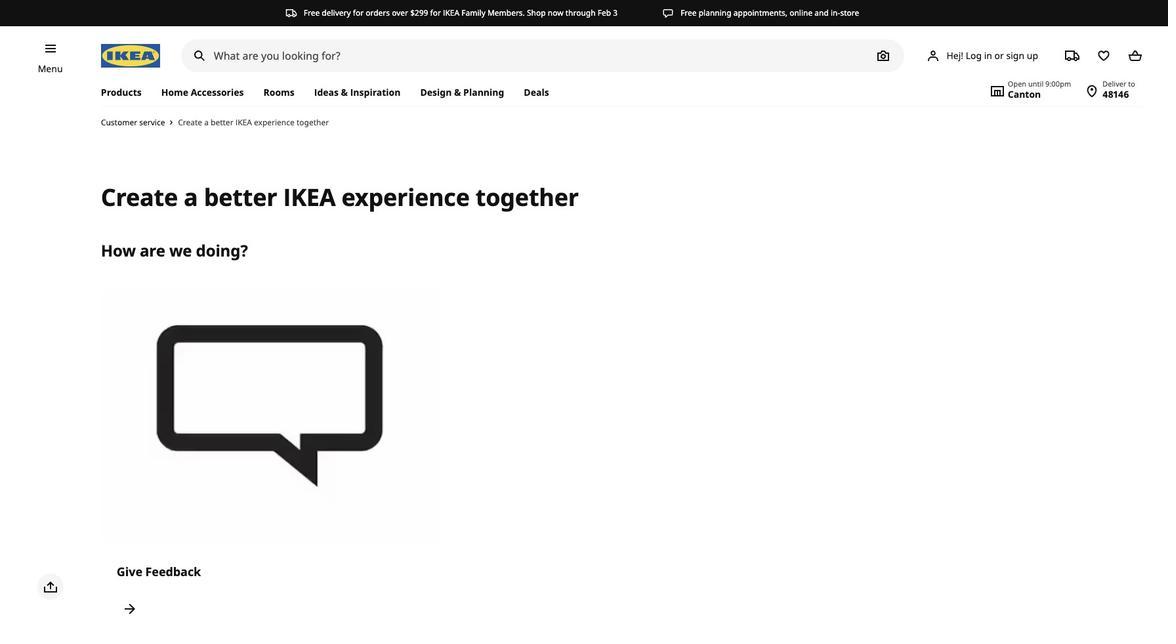 Task type: describe. For each thing, give the bounding box(es) containing it.
free delivery for orders over $299 for ikea family members. shop now through feb 3 link
[[285, 7, 618, 19]]

appointments,
[[734, 7, 788, 18]]

menu
[[38, 62, 63, 75]]

free for free planning appointments, online and in-store
[[681, 7, 697, 18]]

deals
[[524, 86, 549, 98]]

delivery
[[322, 7, 351, 18]]

customer
[[101, 117, 137, 128]]

0 horizontal spatial experience
[[254, 117, 295, 128]]

service
[[139, 117, 165, 128]]

shop
[[527, 7, 546, 18]]

or
[[995, 49, 1004, 61]]

ideas
[[314, 86, 339, 98]]

customer service
[[101, 117, 165, 128]]

give
[[117, 564, 142, 580]]

$299
[[410, 7, 428, 18]]

1 vertical spatial a
[[184, 181, 198, 213]]

1 vertical spatial together
[[476, 181, 579, 213]]

how
[[101, 240, 136, 261]]

family
[[462, 7, 486, 18]]

home
[[161, 86, 188, 98]]

feb
[[598, 7, 611, 18]]

free planning appointments, online and in-store link
[[663, 7, 860, 19]]

3
[[613, 7, 618, 18]]

48146
[[1103, 88, 1130, 100]]

doing?
[[196, 240, 248, 261]]

how are we doing?
[[101, 240, 248, 261]]

0 horizontal spatial create
[[101, 181, 178, 213]]

rooms link
[[254, 79, 304, 106]]

free for free delivery for orders over $299 for ikea family members. shop now through feb 3
[[304, 7, 320, 18]]

to
[[1129, 79, 1136, 89]]

1 horizontal spatial experience
[[342, 181, 470, 213]]

and
[[815, 7, 829, 18]]

feedback
[[145, 564, 201, 580]]

ideas & inspiration link
[[304, 79, 411, 106]]

1 horizontal spatial ikea
[[283, 181, 336, 213]]

free delivery for orders over $299 for ikea family members. shop now through feb 3
[[304, 7, 618, 18]]

products link
[[101, 79, 151, 106]]

are
[[140, 240, 165, 261]]

planning
[[699, 7, 732, 18]]

0 horizontal spatial ikea
[[236, 117, 252, 128]]

now
[[548, 7, 564, 18]]

1 vertical spatial create a better ikea experience together
[[101, 181, 579, 213]]

design & planning link
[[411, 79, 514, 106]]

products
[[101, 86, 142, 98]]



Task type: vqa. For each thing, say whether or not it's contained in the screenshot.
2nd 20+ " from the bottom
no



Task type: locate. For each thing, give the bounding box(es) containing it.
0 vertical spatial a
[[204, 117, 209, 128]]

experience
[[254, 117, 295, 128], [342, 181, 470, 213]]

ideas & inspiration
[[314, 86, 401, 98]]

1 for from the left
[[353, 7, 364, 18]]

create up the are
[[101, 181, 178, 213]]

1 horizontal spatial &
[[454, 86, 461, 98]]

a up we
[[184, 181, 198, 213]]

1 horizontal spatial for
[[430, 7, 441, 18]]

0 horizontal spatial a
[[184, 181, 198, 213]]

better down accessories
[[211, 117, 233, 128]]

1 horizontal spatial create
[[178, 117, 202, 128]]

deals link
[[514, 79, 559, 106]]

deliver
[[1103, 79, 1127, 89]]

hej!
[[947, 49, 964, 61]]

inspiration
[[350, 86, 401, 98]]

& inside 'design & planning' "link"
[[454, 86, 461, 98]]

& right ideas
[[341, 86, 348, 98]]

planning
[[464, 86, 504, 98]]

1 horizontal spatial together
[[476, 181, 579, 213]]

we
[[169, 240, 192, 261]]

hej! log in or sign up
[[947, 49, 1039, 61]]

&
[[341, 86, 348, 98], [454, 86, 461, 98]]

up
[[1027, 49, 1039, 61]]

hej! log in or sign up link
[[910, 43, 1054, 69]]

0 vertical spatial experience
[[254, 117, 295, 128]]

2 free from the left
[[681, 7, 697, 18]]

& for ideas
[[341, 86, 348, 98]]

& for design
[[454, 86, 461, 98]]

home accessories link
[[151, 79, 254, 106]]

better up doing?
[[204, 181, 277, 213]]

create down the home accessories link in the top left of the page
[[178, 117, 202, 128]]

log
[[966, 49, 982, 61]]

1 vertical spatial ikea
[[236, 117, 252, 128]]

better
[[211, 117, 233, 128], [204, 181, 277, 213]]

0 horizontal spatial &
[[341, 86, 348, 98]]

2 horizontal spatial ikea
[[443, 7, 460, 18]]

together
[[297, 117, 329, 128], [476, 181, 579, 213]]

sign
[[1007, 49, 1025, 61]]

a down the home accessories link in the top left of the page
[[204, 117, 209, 128]]

0 vertical spatial ikea
[[443, 7, 460, 18]]

2 & from the left
[[454, 86, 461, 98]]

online
[[790, 7, 813, 18]]

0 vertical spatial better
[[211, 117, 233, 128]]

deliver to 48146
[[1103, 79, 1136, 100]]

over
[[392, 7, 408, 18]]

a
[[204, 117, 209, 128], [184, 181, 198, 213]]

in
[[985, 49, 993, 61]]

for right $299
[[430, 7, 441, 18]]

home accessories
[[161, 86, 244, 98]]

1 free from the left
[[304, 7, 320, 18]]

canton
[[1008, 88, 1041, 100]]

open
[[1008, 79, 1027, 89]]

0 vertical spatial create
[[178, 117, 202, 128]]

& right design on the left top
[[454, 86, 461, 98]]

None search field
[[181, 39, 905, 72]]

& inside ideas & inspiration link
[[341, 86, 348, 98]]

until
[[1029, 79, 1044, 89]]

ikea
[[443, 7, 460, 18], [236, 117, 252, 128], [283, 181, 336, 213]]

1 vertical spatial better
[[204, 181, 277, 213]]

menu button
[[38, 62, 63, 76]]

Search by product text field
[[181, 39, 905, 72]]

rooms
[[264, 86, 295, 98]]

create
[[178, 117, 202, 128], [101, 181, 178, 213]]

customer service link
[[101, 117, 167, 128]]

1 & from the left
[[341, 86, 348, 98]]

free
[[304, 7, 320, 18], [681, 7, 697, 18]]

for
[[353, 7, 364, 18], [430, 7, 441, 18]]

2 vertical spatial ikea
[[283, 181, 336, 213]]

create a better ikea experience together
[[178, 117, 329, 128], [101, 181, 579, 213]]

2 for from the left
[[430, 7, 441, 18]]

1 horizontal spatial free
[[681, 7, 697, 18]]

give feedback link
[[101, 289, 439, 626]]

design & planning
[[420, 86, 504, 98]]

0 horizontal spatial free
[[304, 7, 320, 18]]

ikea logotype, go to start page image
[[101, 44, 160, 68]]

members.
[[488, 7, 525, 18]]

9:00pm
[[1046, 79, 1072, 89]]

store
[[841, 7, 860, 18]]

design
[[420, 86, 452, 98]]

accessories
[[191, 86, 244, 98]]

0 horizontal spatial together
[[297, 117, 329, 128]]

for left orders
[[353, 7, 364, 18]]

1 horizontal spatial a
[[204, 117, 209, 128]]

in-
[[831, 7, 841, 18]]

through
[[566, 7, 596, 18]]

orders
[[366, 7, 390, 18]]

give feedback
[[117, 564, 201, 580]]

0 horizontal spatial for
[[353, 7, 364, 18]]

1 vertical spatial experience
[[342, 181, 470, 213]]

0 vertical spatial together
[[297, 117, 329, 128]]

free left planning
[[681, 7, 697, 18]]

open until 9:00pm canton
[[1008, 79, 1072, 100]]

free planning appointments, online and in-store
[[681, 7, 860, 18]]

1 vertical spatial create
[[101, 181, 178, 213]]

0 vertical spatial create a better ikea experience together
[[178, 117, 329, 128]]

free left delivery
[[304, 7, 320, 18]]



